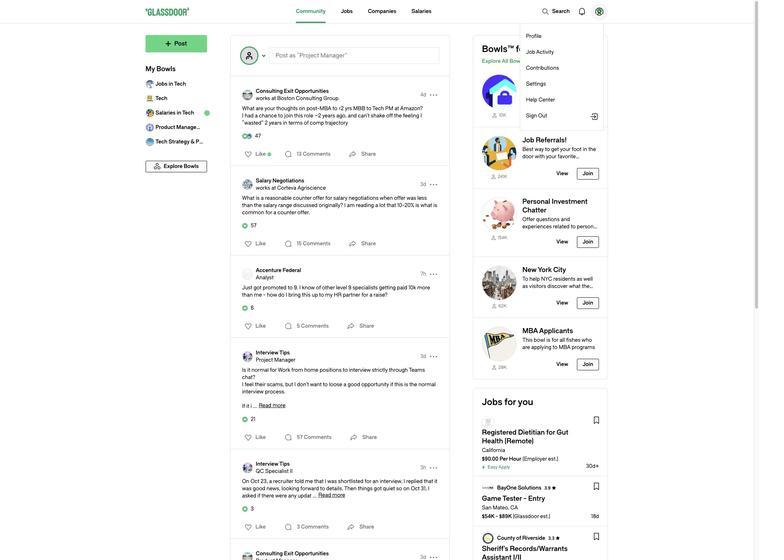 Task type: vqa. For each thing, say whether or not it's contained in the screenshot.
video
no



Task type: locate. For each thing, give the bounding box(es) containing it.
1 works from the top
[[256, 95, 270, 102]]

0 vertical spatial it
[[247, 367, 250, 373]]

0 horizontal spatial read
[[259, 403, 272, 409]]

3d link up less
[[420, 181, 427, 188]]

read more button down details.
[[319, 492, 345, 498]]

consulting exit opportunities link for sixth the image for post author
[[256, 550, 329, 558]]

0 horizontal spatial that
[[314, 479, 324, 485]]

241k
[[498, 174, 507, 179]]

interview up project
[[256, 350, 278, 356]]

i left replied
[[404, 479, 405, 485]]

i left had
[[242, 113, 244, 119]]

opportunities for consulting exit opportunities works at boston consulting group
[[295, 88, 329, 94]]

was up details.
[[327, 479, 337, 485]]

what down less
[[421, 202, 432, 209]]

and down "yrs"
[[348, 113, 357, 119]]

to inside the work-life bowl a bowl for professionals from any industry to come together and discuss the day-to-day happenings of work-life.
[[553, 92, 557, 98]]

to right want
[[323, 382, 328, 388]]

0 horizontal spatial product
[[156, 124, 175, 130]]

1 horizontal spatial ...
[[313, 493, 317, 499]]

image for bowl image for mba applicants
[[482, 327, 517, 362]]

1 horizontal spatial as
[[523, 283, 528, 289]]

0 vertical spatial on
[[299, 106, 305, 112]]

the up has
[[582, 283, 590, 289]]

3 for 3 comments
[[297, 524, 300, 530]]

1 horizontal spatial more
[[332, 492, 345, 498]]

1 vertical spatial in
[[177, 110, 181, 116]]

profile link
[[526, 33, 598, 40]]

1 horizontal spatial years
[[322, 113, 335, 119]]

est.) right (glassdoor
[[540, 514, 550, 520]]

if left there
[[258, 493, 260, 499]]

0 vertical spatial -
[[263, 292, 266, 298]]

1 interview from the top
[[256, 350, 278, 356]]

a right 23,
[[269, 479, 272, 485]]

2 image for bowl image from the top
[[482, 136, 517, 171]]

0 vertical spatial 3d link
[[420, 181, 427, 188]]

5 comments button
[[283, 319, 331, 334]]

on right so
[[404, 486, 410, 492]]

more inside just got promoted to 9. i know of other level 9 specialists getting paid 10k more than me - how do i bring this up to my hr partner for a raise?
[[417, 285, 430, 291]]

0 vertical spatial what
[[421, 202, 432, 209]]

$89k
[[499, 514, 512, 520]]

good inside "is it normal for work from home positions to interview strictly through teams chat? i feel their scams, but i don't want to loose a good opportunity if this is the normal interview process. if it i ..."
[[348, 382, 360, 388]]

1 horizontal spatial got
[[374, 486, 382, 492]]

settings link
[[526, 81, 598, 88]]

0 horizontal spatial salary
[[263, 202, 277, 209]]

than down the 'just'
[[242, 292, 253, 298]]

tips inside 'interview tips qc specialist ii'
[[279, 461, 290, 467]]

interview left strictly
[[349, 367, 371, 373]]

a inside just got promoted to 9. i know of other level 9 specialists getting paid 10k more than me - how do i bring this up to my hr partner for a raise?
[[370, 292, 373, 298]]

2 horizontal spatial jobs
[[482, 397, 503, 407]]

for down profile
[[516, 44, 528, 54]]

1 vertical spatial this
[[302, 292, 311, 298]]

comments inside 15 comments button
[[303, 241, 331, 247]]

4 image for post author image from the top
[[242, 351, 253, 362]]

to left 9.
[[288, 285, 293, 291]]

0 horizontal spatial as
[[290, 52, 296, 59]]

sheriff's records/warrants assistant i/ii
[[482, 545, 568, 560]]

3d up teams
[[420, 353, 427, 360]]

2 3d link from the top
[[420, 353, 427, 360]]

search
[[552, 8, 570, 14]]

2 vertical spatial this
[[395, 382, 403, 388]]

3 image for bowl image from the top
[[482, 197, 517, 232]]

job left "activity"
[[526, 49, 535, 55]]

salaries
[[412, 8, 432, 14], [156, 110, 176, 116]]

than inside just got promoted to 9. i know of other level 9 specialists getting paid 10k more than me - how do i bring this up to my hr partner for a raise?
[[242, 292, 253, 298]]

a down specialists in the left of the page
[[370, 292, 373, 298]]

image for bowl image up 241k link
[[482, 136, 517, 171]]

image for bowl image
[[482, 74, 517, 109], [482, 136, 517, 171], [482, 197, 517, 232], [482, 265, 517, 300], [482, 327, 517, 362]]

comments for 57 comments
[[304, 434, 332, 441]]

4 image for bowl image from the top
[[482, 265, 517, 300]]

feel
[[245, 382, 254, 388]]

0 horizontal spatial read more
[[259, 403, 286, 409]]

this inside what are your thoughts on post-mba to <2 yrs mbb to tech pm at amazon? i had a chance to join this role ~2 years ago, and can't shake off the feeling i "wasted" 2 years in terms of comp trajectory
[[294, 113, 303, 119]]

more
[[417, 285, 430, 291], [273, 403, 286, 409], [332, 492, 345, 498]]

from inside "is it normal for work from home positions to interview strictly through teams chat? i feel their scams, but i don't want to loose a good opportunity if this is the normal interview process. if it i ..."
[[292, 367, 303, 373]]

like up accenture in the top left of the page
[[256, 241, 266, 247]]

shake
[[371, 113, 385, 119]]

1 vertical spatial normal
[[419, 382, 436, 388]]

good down 23,
[[253, 486, 265, 492]]

2 than from the top
[[242, 292, 253, 298]]

0 horizontal spatial was
[[242, 486, 252, 492]]

i left am
[[344, 202, 346, 209]]

image for post author image for salary negotiations works at corteva agriscience
[[242, 179, 253, 190]]

this
[[294, 113, 303, 119], [302, 292, 311, 298], [395, 382, 403, 388]]

5 like button from the top
[[240, 522, 268, 533]]

at inside what are your thoughts on post-mba to <2 yrs mbb to tech pm at amazon? i had a chance to join this role ~2 years ago, and can't shake off the feeling i "wasted" 2 years in terms of comp trajectory
[[395, 106, 399, 112]]

jobs for jobs for you
[[482, 397, 503, 407]]

the
[[523, 75, 535, 83]]

for inside "is it normal for work from home positions to interview strictly through teams chat? i feel their scams, but i don't want to loose a good opportunity if this is the normal interview process. if it i ..."
[[270, 367, 277, 373]]

0 vertical spatial what
[[242, 106, 255, 112]]

2 offer from the left
[[394, 195, 406, 201]]

recruiter
[[273, 479, 294, 485]]

5 image for bowl image from the top
[[482, 327, 517, 362]]

tips up manager
[[279, 350, 290, 356]]

life.
[[572, 107, 580, 113]]

than inside what is a reasonable counter offer for salary negotiations when offer was less than the salary range discussed originally? i am reading a lot that 10-20% is what is common for a counter offer.
[[242, 202, 253, 209]]

consulting exit opportunities link down the 3 comments button
[[256, 550, 329, 558]]

explore all bowls link
[[482, 57, 608, 66]]

new york city to help nyc residents as well as visitors discover what the world's most popular city has to offer!
[[523, 266, 598, 304]]

read
[[259, 403, 272, 409], [319, 492, 331, 498]]

me up forward
[[305, 479, 313, 485]]

got right the 'just'
[[254, 285, 262, 291]]

comments inside the 3 comments button
[[301, 524, 329, 530]]

role
[[304, 113, 313, 119]]

1 vertical spatial bowl
[[534, 337, 546, 343]]

as down to
[[523, 283, 528, 289]]

salary down reasonable on the left of the page
[[263, 202, 277, 209]]

as inside button
[[290, 52, 296, 59]]

on inside what are your thoughts on post-mba to <2 yrs mbb to tech pm at amazon? i had a chance to join this role ~2 years ago, and can't shake off the feeling i "wasted" 2 years in terms of comp trajectory
[[299, 106, 305, 112]]

2 exit from the top
[[284, 551, 294, 557]]

manager
[[274, 357, 296, 363]]

0 vertical spatial good
[[348, 382, 360, 388]]

read right i
[[259, 403, 272, 409]]

6
[[251, 305, 254, 311]]

this down the through
[[395, 382, 403, 388]]

read more down process.
[[259, 403, 286, 409]]

consulting for consulting exit opportunities works at boston consulting group
[[256, 88, 283, 94]]

jobs inside jobs in tech link
[[156, 81, 168, 87]]

got inside just got promoted to 9. i know of other level 9 specialists getting paid 10k more than me - how do i bring this up to my hr partner for a raise?
[[254, 285, 262, 291]]

0 horizontal spatial -
[[263, 292, 266, 298]]

0 vertical spatial in
[[169, 81, 173, 87]]

2 interview tips link from the top
[[256, 461, 293, 468]]

3 image for post author image from the top
[[242, 269, 253, 280]]

of up up
[[316, 285, 321, 291]]

analyst button
[[256, 274, 301, 282]]

2 vertical spatial more
[[332, 492, 345, 498]]

don't
[[297, 382, 309, 388]]

1 vertical spatial 57
[[297, 434, 303, 441]]

on inside on oct 23, a recruiter told me that i was shortlisted for an interview. i replied that it was good news, looking forward to details. then things got quiet so on oct 31, i asked if there were any updat ...
[[404, 486, 410, 492]]

want
[[310, 382, 322, 388]]

what is a reasonable counter offer for salary negotiations when offer was less than the salary range discussed originally? i am reading a lot that 10-20% is what is common for a counter offer.
[[242, 195, 437, 216]]

1 vertical spatial got
[[374, 486, 382, 492]]

57 inside button
[[297, 434, 303, 441]]

county of riverside 3.3 ★
[[497, 535, 560, 541]]

interview inside interview tips project manager
[[256, 350, 278, 356]]

1 vertical spatial job
[[523, 136, 534, 144]]

in inside what are your thoughts on post-mba to <2 yrs mbb to tech pm at amazon? i had a chance to join this role ~2 years ago, and can't shake off the feeling i "wasted" 2 years in terms of comp trajectory
[[283, 120, 287, 126]]

at
[[272, 95, 276, 102], [395, 106, 399, 112], [272, 185, 276, 191]]

0 vertical spatial as
[[290, 52, 296, 59]]

interview tips qc specialist ii
[[256, 461, 293, 475]]

i right 31,
[[428, 486, 430, 492]]

1 vertical spatial bowls
[[157, 65, 176, 73]]

0 vertical spatial normal
[[252, 367, 269, 373]]

personal investment chatter offer questions and experiences related to personal finance and investments
[[523, 198, 598, 237]]

years right 2
[[269, 120, 282, 126]]

0 vertical spatial bowl
[[527, 85, 539, 91]]

1 vertical spatial 3d
[[420, 353, 427, 360]]

post as "project manager" button
[[270, 47, 440, 64]]

1 opportunities from the top
[[295, 88, 329, 94]]

told
[[295, 479, 304, 485]]

3
[[251, 506, 254, 512], [297, 524, 300, 530]]

0 vertical spatial consulting
[[256, 88, 283, 94]]

for down project manager button
[[270, 367, 277, 373]]

1 interview tips link from the top
[[256, 350, 296, 357]]

1 than from the top
[[242, 202, 253, 209]]

2 vertical spatial it
[[435, 479, 438, 485]]

0 vertical spatial consulting exit opportunities link
[[256, 88, 339, 95]]

0 horizontal spatial salaries
[[156, 110, 176, 116]]

job for job activity
[[526, 49, 535, 55]]

1 consulting exit opportunities link from the top
[[256, 88, 339, 95]]

referrals!
[[536, 136, 567, 144]]

tech inside what are your thoughts on post-mba to <2 yrs mbb to tech pm at amazon? i had a chance to join this role ~2 years ago, and can't shake off the feeling i "wasted" 2 years in terms of comp trajectory
[[373, 106, 384, 112]]

from inside the work-life bowl a bowl for professionals from any industry to come together and discuss the day-to-day happenings of work-life.
[[582, 85, 593, 91]]

tips
[[279, 350, 290, 356], [279, 461, 290, 467]]

2 vertical spatial as
[[523, 283, 528, 289]]

1 horizontal spatial offer
[[394, 195, 406, 201]]

jobs list element
[[473, 410, 608, 560]]

as
[[290, 52, 296, 59], [577, 276, 582, 282], [523, 283, 528, 289]]

1 vertical spatial consulting exit opportunities link
[[256, 550, 329, 558]]

3 inside button
[[297, 524, 300, 530]]

consulting exit opportunities
[[256, 551, 329, 557]]

are down this
[[523, 345, 530, 351]]

boston
[[277, 95, 295, 102]]

to right applying
[[553, 345, 558, 351]]

of inside 'jobs list' element
[[516, 535, 521, 541]]

like button down 47
[[240, 149, 268, 160]]

me inside just got promoted to 9. i know of other level 9 specialists getting paid 10k more than me - how do i bring this up to my hr partner for a raise?
[[254, 292, 262, 298]]

28k
[[499, 365, 507, 370]]

2 like from the top
[[256, 241, 266, 247]]

1 3d link from the top
[[420, 181, 427, 188]]

1 vertical spatial what
[[242, 195, 255, 201]]

investment
[[552, 198, 588, 205]]

accenture
[[256, 267, 282, 274]]

records/warrants
[[510, 545, 568, 553]]

1 vertical spatial what
[[569, 283, 581, 289]]

1 vertical spatial mba
[[523, 327, 538, 335]]

counter down range
[[278, 210, 296, 216]]

salaries for salaries in tech
[[156, 110, 176, 116]]

bowls up jobs in tech
[[157, 65, 176, 73]]

salary up originally?
[[334, 195, 348, 201]]

share for when
[[361, 241, 376, 247]]

0 horizontal spatial read more button
[[259, 403, 286, 409]]

salary
[[334, 195, 348, 201], [263, 202, 277, 209]]

the up common
[[254, 202, 262, 209]]

exit
[[284, 88, 294, 94], [284, 551, 294, 557]]

like up interview tips project manager
[[256, 323, 266, 329]]

1 vertical spatial exit
[[284, 551, 294, 557]]

share button for 57 comments
[[348, 430, 377, 445]]

i right "but" on the left of page
[[294, 382, 296, 388]]

2 works from the top
[[256, 185, 270, 191]]

like button for salary negotiations works at corteva agriscience
[[240, 238, 268, 250]]

share for yrs
[[361, 151, 376, 157]]

1 vertical spatial me
[[305, 479, 313, 485]]

the right off
[[394, 113, 402, 119]]

what up common
[[242, 195, 255, 201]]

to inside new york city to help nyc residents as well as visitors discover what the world's most popular city has to offer!
[[594, 290, 598, 297]]

0 vertical spatial if
[[390, 382, 393, 388]]

per
[[500, 456, 508, 462]]

2 like button from the top
[[240, 238, 268, 250]]

it right is in the left bottom of the page
[[247, 367, 250, 373]]

4 like from the top
[[256, 434, 266, 441]]

city
[[554, 266, 566, 274]]

tech up tech "link"
[[174, 81, 186, 87]]

interview for qc
[[256, 461, 278, 467]]

1 vertical spatial salaries
[[156, 110, 176, 116]]

est.) inside game tester - entry san mateo, ca $54k - $89k (glassdoor est.)
[[540, 514, 550, 520]]

0 vertical spatial more
[[417, 285, 430, 291]]

salaries in tech link
[[146, 106, 207, 120]]

what inside what are your thoughts on post-mba to <2 yrs mbb to tech pm at amazon? i had a chance to join this role ~2 years ago, and can't shake off the feeling i "wasted" 2 years in terms of comp trajectory
[[242, 106, 255, 112]]

1 tips from the top
[[279, 350, 290, 356]]

7h
[[421, 271, 427, 277]]

any inside the work-life bowl a bowl for professionals from any industry to come together and discuss the day-to-day happenings of work-life.
[[523, 92, 531, 98]]

1 horizontal spatial in
[[177, 110, 181, 116]]

chance
[[259, 113, 277, 119]]

5 like from the top
[[256, 524, 266, 530]]

jobs down my bowls
[[156, 81, 168, 87]]

are inside mba applicants this bowl is for all fishes who are applying to mba programs
[[523, 345, 530, 351]]

offer up 10-
[[394, 195, 406, 201]]

share inside popup button
[[360, 524, 374, 530]]

consulting for consulting exit opportunities
[[256, 551, 283, 557]]

62k
[[499, 304, 507, 309]]

in down tech "link"
[[177, 110, 181, 116]]

1 vertical spatial 3d link
[[420, 353, 427, 360]]

0 vertical spatial est.)
[[548, 456, 558, 462]]

154k link
[[482, 235, 517, 241]]

offer!
[[523, 298, 536, 304]]

there
[[262, 493, 274, 499]]

3 like from the top
[[256, 323, 266, 329]]

comments inside the 13 comments button
[[303, 151, 331, 157]]

game tester - entry link
[[482, 495, 545, 503]]

was
[[407, 195, 416, 201], [327, 479, 337, 485], [242, 486, 252, 492]]

sign
[[526, 113, 537, 119]]

like button down 6
[[240, 321, 268, 332]]

0 horizontal spatial interview
[[242, 389, 264, 395]]

57 for 57 comments
[[297, 434, 303, 441]]

my
[[325, 292, 333, 298]]

like for salary negotiations works at corteva agriscience
[[256, 241, 266, 247]]

than up common
[[242, 202, 253, 209]]

what up had
[[242, 106, 255, 112]]

2 3d from the top
[[420, 353, 427, 360]]

0 horizontal spatial jobs
[[156, 81, 168, 87]]

1 horizontal spatial read more
[[319, 492, 345, 498]]

1 horizontal spatial -
[[496, 514, 498, 520]]

0 horizontal spatial from
[[292, 367, 303, 373]]

ca
[[511, 505, 518, 511]]

as left well
[[577, 276, 582, 282]]

3 up consulting exit opportunities
[[297, 524, 300, 530]]

3 like button from the top
[[240, 321, 268, 332]]

2 horizontal spatial that
[[424, 479, 433, 485]]

1 horizontal spatial product
[[196, 139, 216, 145]]

strictly
[[372, 367, 388, 373]]

works up your
[[256, 95, 270, 102]]

1 image for bowl image from the top
[[482, 74, 517, 109]]

for left gut
[[547, 429, 555, 437]]

read for ...
[[259, 403, 272, 409]]

1 horizontal spatial normal
[[419, 382, 436, 388]]

as right post at the top left
[[290, 52, 296, 59]]

works inside 'consulting exit opportunities works at boston consulting group'
[[256, 95, 270, 102]]

consulting exit opportunities link for the image for post author related to consulting exit opportunities works at boston consulting group
[[256, 88, 339, 95]]

3d up less
[[420, 181, 427, 188]]

normal down teams
[[419, 382, 436, 388]]

mba
[[320, 106, 331, 112], [523, 327, 538, 335], [559, 345, 571, 351]]

2 consulting exit opportunities link from the top
[[256, 550, 329, 558]]

oct down replied
[[411, 486, 420, 492]]

opportunities up post- at the top of the page
[[295, 88, 329, 94]]

of left work-
[[552, 107, 557, 113]]

you for bowls™ for you
[[530, 44, 545, 54]]

1 horizontal spatial oct
[[411, 486, 420, 492]]

oct left 23,
[[251, 479, 259, 485]]

0 vertical spatial got
[[254, 285, 262, 291]]

jobs left companies
[[341, 8, 353, 14]]

1 image for post author image from the top
[[242, 90, 253, 100]]

any
[[523, 92, 531, 98], [288, 493, 297, 499]]

0 vertical spatial years
[[322, 113, 335, 119]]

4 like button from the top
[[240, 432, 268, 443]]

at inside 'consulting exit opportunities works at boston consulting group'
[[272, 95, 276, 102]]

0 vertical spatial 57
[[251, 223, 257, 229]]

exit down the 3 comments button
[[284, 551, 294, 557]]

0 vertical spatial mba
[[320, 106, 331, 112]]

normal down project
[[252, 367, 269, 373]]

1 vertical spatial are
[[523, 345, 530, 351]]

2 vertical spatial at
[[272, 185, 276, 191]]

comments for 5 comments
[[301, 323, 329, 329]]

0 vertical spatial interview
[[256, 350, 278, 356]]

bowls
[[510, 58, 525, 64], [157, 65, 176, 73]]

just
[[242, 285, 252, 291]]

0 vertical spatial bowls
[[510, 58, 525, 64]]

comments inside 57 comments button
[[304, 434, 332, 441]]

it right replied
[[435, 479, 438, 485]]

i left 'shortlisted'
[[325, 479, 326, 485]]

exit inside 'consulting exit opportunities works at boston consulting group'
[[284, 88, 294, 94]]

like for interview tips qc specialist ii
[[256, 524, 266, 530]]

comments for 3 comments
[[301, 524, 329, 530]]

of
[[552, 107, 557, 113], [304, 120, 309, 126], [316, 285, 321, 291], [516, 535, 521, 541]]

work-
[[558, 107, 572, 113]]

0 vertical spatial any
[[523, 92, 531, 98]]

like for interview tips project manager
[[256, 434, 266, 441]]

if inside on oct 23, a recruiter told me that i was shortlisted for an interview. i replied that it was good news, looking forward to details. then things got quiet so on oct 31, i asked if there were any updat ...
[[258, 493, 260, 499]]

1 vertical spatial read more button
[[319, 492, 345, 498]]

forward
[[301, 486, 319, 492]]

it inside on oct 23, a recruiter told me that i was shortlisted for an interview. i replied that it was good news, looking forward to details. then things got quiet so on oct 31, i asked if there were any updat ...
[[435, 479, 438, 485]]

1 horizontal spatial any
[[523, 92, 531, 98]]

at right pm
[[395, 106, 399, 112]]

0 vertical spatial than
[[242, 202, 253, 209]]

in up tech "link"
[[169, 81, 173, 87]]

is inside mba applicants this bowl is for all fishes who are applying to mba programs
[[547, 337, 551, 343]]

1 vertical spatial as
[[577, 276, 582, 282]]

2 vertical spatial -
[[496, 514, 498, 520]]

that inside what is a reasonable counter offer for salary negotiations when offer was less than the salary range discussed originally? i am reading a lot that 10-20% is what is common for a counter offer.
[[387, 202, 396, 209]]

1 exit from the top
[[284, 88, 294, 94]]

tips inside interview tips project manager
[[279, 350, 290, 356]]

6 image for post author image from the top
[[242, 552, 253, 560]]

from
[[582, 85, 593, 91], [292, 367, 303, 373]]

like down 47
[[256, 151, 266, 157]]

2 interview from the top
[[256, 461, 278, 467]]

0 horizontal spatial ...
[[253, 403, 257, 410]]

this down know
[[302, 292, 311, 298]]

0 vertical spatial ...
[[253, 403, 257, 410]]

3d link for salary negotiations works at corteva agriscience
[[420, 181, 427, 188]]

discover
[[548, 283, 568, 289]]

what inside what is a reasonable counter offer for salary negotiations when offer was less than the salary range discussed originally? i am reading a lot that 10-20% is what is common for a counter offer.
[[242, 195, 255, 201]]

for left an
[[365, 479, 372, 485]]

what up 'city'
[[569, 283, 581, 289]]

works down salary
[[256, 185, 270, 191]]

tips for manager
[[279, 350, 290, 356]]

my
[[146, 65, 155, 73]]

1 horizontal spatial mba
[[523, 327, 538, 335]]

1 horizontal spatial interview
[[349, 367, 371, 373]]

at inside salary negotiations works at corteva agriscience
[[272, 185, 276, 191]]

of inside what are your thoughts on post-mba to <2 yrs mbb to tech pm at amazon? i had a chance to join this role ~2 years ago, and can't shake off the feeling i "wasted" 2 years in terms of comp trajectory
[[304, 120, 309, 126]]

image for post author image for interview tips qc specialist ii
[[242, 463, 253, 473]]

tech inside "link"
[[156, 95, 168, 102]]

57 for 57
[[251, 223, 257, 229]]

like button down 21
[[240, 432, 268, 443]]

interview tips link
[[256, 350, 296, 357], [256, 461, 293, 468]]

but
[[285, 382, 293, 388]]

image for bowl image up 154k link
[[482, 197, 517, 232]]

raise?
[[374, 292, 388, 298]]

interview inside 'interview tips qc specialist ii'
[[256, 461, 278, 467]]

was inside what is a reasonable counter offer for salary negotiations when offer was less than the salary range discussed originally? i am reading a lot that 10-20% is what is common for a counter offer.
[[407, 195, 416, 201]]

15
[[297, 241, 302, 247]]

to left <2
[[333, 106, 338, 112]]

mateo,
[[493, 505, 509, 511]]

are inside what are your thoughts on post-mba to <2 yrs mbb to tech pm at amazon? i had a chance to join this role ~2 years ago, and can't shake off the feeling i "wasted" 2 years in terms of comp trajectory
[[256, 106, 263, 112]]

0 vertical spatial ★
[[552, 486, 556, 491]]

est.) inside registered dietitian for gut health (remote) california $90.00 per hour (employer est.)
[[548, 456, 558, 462]]

an
[[373, 479, 379, 485]]

the left day-
[[552, 99, 560, 106]]

more for is it normal for work from home positions to interview strictly through teams chat? i feel their scams, but i don't want to loose a good opportunity if this is the normal interview process. if it i ...
[[273, 403, 286, 409]]

a right loose
[[344, 382, 347, 388]]

agriscience
[[298, 185, 326, 191]]

0 vertical spatial salaries
[[412, 8, 432, 14]]

comments inside 5 comments button
[[301, 323, 329, 329]]

5 image for post author image from the top
[[242, 463, 253, 473]]

2 tips from the top
[[279, 461, 290, 467]]

experiences
[[523, 224, 552, 230]]

if inside "is it normal for work from home positions to interview strictly through teams chat? i feel their scams, but i don't want to loose a good opportunity if this is the normal interview process. if it i ..."
[[390, 382, 393, 388]]

process.
[[265, 389, 286, 395]]

5 comments
[[297, 323, 329, 329]]

and up happenings
[[523, 99, 532, 106]]

3d link up teams
[[420, 353, 427, 360]]

consulting exit opportunities link up boston
[[256, 88, 339, 95]]

any down a
[[523, 92, 531, 98]]

2 image for post author image from the top
[[242, 179, 253, 190]]

image for post author image
[[242, 90, 253, 100], [242, 179, 253, 190], [242, 269, 253, 280], [242, 351, 253, 362], [242, 463, 253, 473], [242, 552, 253, 560]]

like
[[256, 151, 266, 157], [256, 241, 266, 247], [256, 323, 266, 329], [256, 434, 266, 441], [256, 524, 266, 530]]

0 horizontal spatial if
[[258, 493, 260, 499]]

this up terms
[[294, 113, 303, 119]]

0 vertical spatial you
[[530, 44, 545, 54]]

jobs for jobs in tech
[[156, 81, 168, 87]]

1 vertical spatial at
[[395, 106, 399, 112]]

you for jobs for you
[[518, 397, 534, 407]]

2 what from the top
[[242, 195, 255, 201]]

on oct 23, a recruiter told me that i was shortlisted for an interview. i replied that it was good news, looking forward to details. then things got quiet so on oct 31, i asked if there were any updat ...
[[242, 479, 438, 499]]

... inside "is it normal for work from home positions to interview strictly through teams chat? i feel their scams, but i don't want to loose a good opportunity if this is the normal interview process. if it i ..."
[[253, 403, 257, 410]]

1 vertical spatial on
[[404, 486, 410, 492]]

1 3d from the top
[[420, 181, 427, 188]]

0 vertical spatial from
[[582, 85, 593, 91]]

for up industry
[[540, 85, 547, 91]]

profile
[[526, 33, 542, 39]]

bowl
[[569, 75, 585, 83]]

1 vertical spatial interview
[[242, 389, 264, 395]]

1 vertical spatial read more
[[319, 492, 345, 498]]

sign out link
[[526, 112, 590, 120]]

interview tips project manager
[[256, 350, 296, 363]]

opportunities inside 'consulting exit opportunities works at boston consulting group'
[[295, 88, 329, 94]]

0 horizontal spatial mba
[[320, 106, 331, 112]]

- down bayone solutions 3.9 ★
[[524, 495, 527, 503]]

1 vertical spatial works
[[256, 185, 270, 191]]

county of riverside logo image
[[483, 533, 494, 544]]

image for post author image for interview tips project manager
[[242, 351, 253, 362]]

0 horizontal spatial 3
[[251, 506, 254, 512]]

interview tips link up manager
[[256, 350, 296, 357]]

0 horizontal spatial good
[[253, 486, 265, 492]]

1 what from the top
[[242, 106, 255, 112]]

3d for interview tips project manager
[[420, 353, 427, 360]]

2 opportunities from the top
[[295, 551, 329, 557]]

★ inside bayone solutions 3.9 ★
[[552, 486, 556, 491]]

programs
[[572, 345, 595, 351]]

exit for consulting exit opportunities works at boston consulting group
[[284, 88, 294, 94]]

ii
[[290, 468, 293, 475]]

image for bowl image for the work-life bowl
[[482, 74, 517, 109]]

if
[[390, 382, 393, 388], [258, 493, 260, 499]]

it
[[247, 367, 250, 373], [246, 403, 249, 410], [435, 479, 438, 485]]

salaries in tech
[[156, 110, 194, 116]]



Task type: describe. For each thing, give the bounding box(es) containing it.
to inside on oct 23, a recruiter told me that i was shortlisted for an interview. i replied that it was good news, looking forward to details. then things got quiet so on oct 31, i asked if there were any updat ...
[[320, 486, 325, 492]]

1 horizontal spatial bowls
[[510, 58, 525, 64]]

and down experiences
[[542, 231, 551, 237]]

for inside mba applicants this bowl is for all fishes who are applying to mba programs
[[552, 337, 559, 343]]

for right common
[[266, 210, 272, 216]]

dietitian
[[518, 429, 545, 437]]

to inside mba applicants this bowl is for all fishes who are applying to mba programs
[[553, 345, 558, 351]]

like button for interview tips qc specialist ii
[[240, 522, 268, 533]]

opportunities for consulting exit opportunities
[[295, 551, 329, 557]]

help center
[[526, 97, 555, 103]]

promoted
[[263, 285, 287, 291]]

world's
[[523, 290, 540, 297]]

like for accenture federal analyst
[[256, 323, 266, 329]]

the inside "is it normal for work from home positions to interview strictly through teams chat? i feel their scams, but i don't want to loose a good opportunity if this is the normal interview process. if it i ..."
[[410, 382, 417, 388]]

jobs for jobs
[[341, 8, 353, 14]]

3 for 3
[[251, 506, 254, 512]]

activity
[[536, 49, 554, 55]]

to
[[523, 276, 528, 282]]

a down reasonable on the left of the page
[[274, 210, 276, 216]]

good inside on oct 23, a recruiter told me that i was shortlisted for an interview. i replied that it was good news, looking forward to details. then things got quiet so on oct 31, i asked if there were any updat ...
[[253, 486, 265, 492]]

1 vertical spatial product
[[196, 139, 216, 145]]

of inside just got promoted to 9. i know of other level 9 specialists getting paid 10k more than me - how do i bring this up to my hr partner for a raise?
[[316, 285, 321, 291]]

1 vertical spatial consulting
[[296, 95, 322, 102]]

a left lot
[[375, 202, 378, 209]]

mba inside what are your thoughts on post-mba to <2 yrs mbb to tech pm at amazon? i had a chance to join this role ~2 years ago, and can't shake off the feeling i "wasted" 2 years in terms of comp trajectory
[[320, 106, 331, 112]]

interview tips link for manager
[[256, 350, 296, 357]]

of inside the work-life bowl a bowl for professionals from any industry to come together and discuss the day-to-day happenings of work-life.
[[552, 107, 557, 113]]

2
[[265, 120, 268, 126]]

bowls™
[[482, 44, 514, 54]]

shortlisted
[[338, 479, 364, 485]]

salaries for salaries
[[412, 8, 432, 14]]

hour
[[509, 456, 522, 462]]

1 vertical spatial salary
[[263, 202, 277, 209]]

$90.00
[[482, 456, 499, 462]]

york
[[538, 266, 552, 274]]

group
[[324, 95, 339, 102]]

for up originally?
[[326, 195, 332, 201]]

0 vertical spatial salary
[[334, 195, 348, 201]]

to right positions
[[343, 367, 348, 373]]

quiet
[[383, 486, 395, 492]]

gut
[[557, 429, 569, 437]]

tech strategy & product link
[[146, 135, 216, 149]]

assistant
[[482, 554, 512, 560]]

a inside what are your thoughts on post-mba to <2 yrs mbb to tech pm at amazon? i had a chance to join this role ~2 years ago, and can't shake off the feeling i "wasted" 2 years in terms of comp trajectory
[[255, 113, 258, 119]]

job for job referrals!
[[523, 136, 534, 144]]

to inside the "personal investment chatter offer questions and experiences related to personal finance and investments"
[[571, 224, 576, 230]]

... inside on oct 23, a recruiter told me that i was shortlisted for an interview. i replied that it was good news, looking forward to details. then things got quiet so on oct 31, i asked if there were any updat ...
[[313, 493, 317, 499]]

interview tips link for specialist
[[256, 461, 293, 468]]

(remote)
[[505, 437, 534, 445]]

and inside what are your thoughts on post-mba to <2 yrs mbb to tech pm at amazon? i had a chance to join this role ~2 years ago, and can't shake off the feeling i "wasted" 2 years in terms of comp trajectory
[[348, 113, 357, 119]]

13 comments button
[[283, 147, 333, 162]]

2 horizontal spatial as
[[577, 276, 582, 282]]

for inside the work-life bowl a bowl for professionals from any industry to come together and discuss the day-to-day happenings of work-life.
[[540, 85, 547, 91]]

registered dietitian for gut health (remote) link
[[482, 429, 569, 445]]

like button for interview tips project manager
[[240, 432, 268, 443]]

toogle identity image
[[241, 47, 258, 64]]

- inside just got promoted to 9. i know of other level 9 specialists getting paid 10k more than me - how do i bring this up to my hr partner for a raise?
[[263, 292, 266, 298]]

a inside "is it normal for work from home positions to interview strictly through teams chat? i feel their scams, but i don't want to loose a good opportunity if this is the normal interview process. if it i ..."
[[344, 382, 347, 388]]

investments
[[552, 231, 581, 237]]

settings
[[526, 81, 546, 87]]

negotiations
[[273, 178, 304, 184]]

0 vertical spatial product
[[156, 124, 175, 130]]

i left the feel
[[242, 382, 244, 388]]

registered dietitian for gut health (remote) california $90.00 per hour (employer est.)
[[482, 429, 569, 462]]

like button for accenture federal analyst
[[240, 321, 268, 332]]

what for what is a reasonable counter offer for salary negotiations when offer was less than the salary range discussed originally? i am reading a lot that 10-20% is what is common for a counter offer.
[[242, 195, 255, 201]]

share for level
[[360, 323, 374, 329]]

explore all bowls
[[482, 58, 525, 64]]

interview for project
[[256, 350, 278, 356]]

just got promoted to 9. i know of other level 9 specialists getting paid 10k more than me - how do i bring this up to my hr partner for a raise?
[[242, 285, 430, 298]]

1 horizontal spatial was
[[327, 479, 337, 485]]

1 vertical spatial counter
[[278, 210, 296, 216]]

sheriff's
[[482, 545, 509, 553]]

had
[[245, 113, 254, 119]]

looking
[[282, 486, 299, 492]]

this inside "is it normal for work from home positions to interview strictly through teams chat? i feel their scams, but i don't want to loose a good opportunity if this is the normal interview process. if it i ..."
[[395, 382, 403, 388]]

job activity link
[[526, 49, 598, 56]]

chatter
[[523, 206, 547, 214]]

what inside new york city to help nyc residents as well as visitors discover what the world's most popular city has to offer!
[[569, 283, 581, 289]]

california
[[482, 447, 505, 454]]

1 like from the top
[[256, 151, 266, 157]]

1 vertical spatial it
[[246, 403, 249, 410]]

image for bowl image for job referrals!
[[482, 136, 517, 171]]

related
[[553, 224, 570, 230]]

bayone solutions logo image
[[483, 483, 494, 494]]

31,
[[421, 486, 427, 492]]

a left reasonable on the left of the page
[[261, 195, 264, 201]]

for inside just got promoted to 9. i know of other level 9 specialists getting paid 10k more than me - how do i bring this up to my hr partner for a raise?
[[362, 292, 368, 298]]

i inside what is a reasonable counter offer for salary negotiations when offer was less than the salary range discussed originally? i am reading a lot that 10-20% is what is common for a counter offer.
[[344, 202, 346, 209]]

i right the feeling
[[421, 113, 422, 119]]

3d for salary negotiations works at corteva agriscience
[[420, 181, 427, 188]]

a
[[523, 85, 526, 91]]

bowl inside mba applicants this bowl is for all fishes who are applying to mba programs
[[534, 337, 546, 343]]

est.) for entry
[[540, 514, 550, 520]]

bowl inside the work-life bowl a bowl for professionals from any industry to come together and discuss the day-to-day happenings of work-life.
[[527, 85, 539, 91]]

10k
[[409, 285, 416, 291]]

1 vertical spatial oct
[[411, 486, 420, 492]]

post-
[[307, 106, 320, 112]]

tester
[[503, 495, 522, 503]]

read more for were
[[319, 492, 345, 498]]

paid
[[397, 285, 407, 291]]

ago,
[[336, 113, 347, 119]]

offer
[[523, 216, 535, 222]]

applying
[[532, 345, 552, 351]]

more for on oct 23, a recruiter told me that i was shortlisted for an interview. i replied that it was good news, looking forward to details. then things got quiet so on oct 31, i asked if there were any updat ...
[[332, 492, 345, 498]]

image for bowl image for new york city
[[482, 265, 517, 300]]

image for post author image for consulting exit opportunities works at boston consulting group
[[242, 90, 253, 100]]

to up can't
[[367, 106, 371, 112]]

is inside "is it normal for work from home positions to interview strictly through teams chat? i feel their scams, but i don't want to loose a good opportunity if this is the normal interview process. if it i ..."
[[404, 382, 408, 388]]

comments for 15 comments
[[303, 241, 331, 247]]

offer.
[[298, 210, 310, 216]]

to left join
[[278, 113, 283, 119]]

scams,
[[267, 382, 284, 388]]

for inside registered dietitian for gut health (remote) california $90.00 per hour (employer est.)
[[547, 429, 555, 437]]

5
[[297, 323, 300, 329]]

tech left the strategy
[[156, 139, 168, 145]]

0 vertical spatial counter
[[293, 195, 312, 201]]

10k link
[[482, 112, 517, 118]]

image for post author image for accenture federal analyst
[[242, 269, 253, 280]]

7h link
[[421, 271, 427, 278]]

and up related
[[561, 216, 570, 222]]

i right 9.
[[299, 285, 301, 291]]

for inside on oct 23, a recruiter told me that i was shortlisted for an interview. i replied that it was good news, looking forward to details. then things got quiet so on oct 31, i asked if there were any updat ...
[[365, 479, 372, 485]]

3d link for interview tips project manager
[[420, 353, 427, 360]]

details.
[[326, 486, 343, 492]]

how
[[267, 292, 277, 298]]

3.3
[[548, 536, 555, 541]]

bring
[[288, 292, 301, 298]]

the inside new york city to help nyc residents as well as visitors discover what the world's most popular city has to offer!
[[582, 283, 590, 289]]

opportunity
[[362, 382, 389, 388]]

when
[[380, 195, 393, 201]]

together
[[574, 92, 594, 98]]

finance
[[523, 231, 541, 237]]

exit for consulting exit opportunities
[[284, 551, 294, 557]]

and inside the work-life bowl a bowl for professionals from any industry to come together and discuss the day-to-day happenings of work-life.
[[523, 99, 532, 106]]

image for bowl image for personal investment chatter
[[482, 197, 517, 232]]

tips for specialist
[[279, 461, 290, 467]]

what inside what is a reasonable counter offer for salary negotiations when offer was less than the salary range discussed originally? i am reading a lot that 10-20% is what is common for a counter offer.
[[421, 202, 432, 209]]

reading
[[356, 202, 374, 209]]

management
[[177, 124, 210, 130]]

2 horizontal spatial mba
[[559, 345, 571, 351]]

23,
[[261, 479, 268, 485]]

the inside what is a reasonable counter offer for salary negotiations when offer was less than the salary range discussed originally? i am reading a lot that 10-20% is what is common for a counter offer.
[[254, 202, 262, 209]]

a inside on oct 23, a recruiter told me that i was shortlisted for an interview. i replied that it was good news, looking forward to details. then things got quiet so on oct 31, i asked if there were any updat ...
[[269, 479, 272, 485]]

read more for ...
[[259, 403, 286, 409]]

in for jobs
[[169, 81, 173, 87]]

1 offer from the left
[[313, 195, 324, 201]]

come
[[559, 92, 573, 98]]

0 horizontal spatial normal
[[252, 367, 269, 373]]

the work-life bowl a bowl for professionals from any industry to come together and discuss the day-to-day happenings of work-life.
[[523, 75, 594, 113]]

read more button for ...
[[259, 403, 286, 409]]

in for salaries
[[177, 110, 181, 116]]

residents
[[554, 276, 576, 282]]

contributions link
[[526, 65, 598, 72]]

0 vertical spatial interview
[[349, 367, 371, 373]]

chat?
[[242, 374, 255, 381]]

the inside the work-life bowl a bowl for professionals from any industry to come together and discuss the day-to-day happenings of work-life.
[[552, 99, 560, 106]]

to right up
[[319, 292, 324, 298]]

riverside
[[523, 535, 546, 541]]

salary negotiations works at corteva agriscience
[[256, 178, 326, 191]]

terms
[[289, 120, 303, 126]]

negotiations
[[349, 195, 379, 201]]

game tester - entry san mateo, ca $54k - $89k (glassdoor est.)
[[482, 495, 550, 520]]

work
[[278, 367, 290, 373]]

share button
[[345, 520, 374, 535]]

read more button for were
[[319, 492, 345, 498]]

works inside salary negotiations works at corteva agriscience
[[256, 185, 270, 191]]

all
[[502, 58, 509, 64]]

1 like button from the top
[[240, 149, 268, 160]]

1 vertical spatial -
[[524, 495, 527, 503]]

for up registered
[[505, 397, 516, 407]]

originally?
[[319, 202, 343, 209]]

1 vertical spatial years
[[269, 120, 282, 126]]

this inside just got promoted to 9. i know of other level 9 specialists getting paid 10k more than me - how do i bring this up to my hr partner for a raise?
[[302, 292, 311, 298]]

product management
[[156, 124, 210, 130]]

then
[[344, 486, 357, 492]]

est.) for gut
[[548, 456, 558, 462]]

any inside on oct 23, a recruiter told me that i was shortlisted for an interview. i replied that it was good news, looking forward to details. then things got quiet so on oct 31, i asked if there were any updat ...
[[288, 493, 297, 499]]

share button for 15 comments
[[347, 237, 376, 251]]

me inside on oct 23, a recruiter told me that i was shortlisted for an interview. i replied that it was good news, looking forward to details. then things got quiet so on oct 31, i asked if there were any updat ...
[[305, 479, 313, 485]]

57 comments
[[297, 434, 332, 441]]

0 horizontal spatial oct
[[251, 479, 259, 485]]

federal
[[283, 267, 301, 274]]

yrs
[[345, 106, 352, 112]]

share button for 5 comments
[[345, 319, 374, 334]]

what for what are your thoughts on post-mba to <2 yrs mbb to tech pm at amazon? i had a chance to join this role ~2 years ago, and can't shake off the feeling i "wasted" 2 years in terms of comp trajectory
[[242, 106, 255, 112]]

i right do
[[286, 292, 287, 298]]

154k
[[498, 235, 508, 240]]

got inside on oct 23, a recruiter told me that i was shortlisted for an interview. i replied that it was good news, looking forward to details. then things got quiet so on oct 31, i asked if there were any updat ...
[[374, 486, 382, 492]]

comments for 13 comments
[[303, 151, 331, 157]]

corteva
[[277, 185, 296, 191]]

explore
[[482, 58, 501, 64]]

partner
[[343, 292, 360, 298]]

★ inside county of riverside 3.3 ★
[[556, 536, 560, 541]]

job activity
[[526, 49, 554, 55]]

share button for 13 comments
[[347, 147, 376, 162]]

tech up management
[[182, 110, 194, 116]]

the inside what are your thoughts on post-mba to <2 yrs mbb to tech pm at amazon? i had a chance to join this role ~2 years ago, and can't shake off the feeling i "wasted" 2 years in terms of comp trajectory
[[394, 113, 402, 119]]

what are your thoughts on post-mba to <2 yrs mbb to tech pm at amazon? i had a chance to join this role ~2 years ago, and can't shake off the feeling i "wasted" 2 years in terms of comp trajectory
[[242, 106, 423, 126]]

this
[[523, 337, 533, 343]]

their
[[255, 382, 266, 388]]

easy
[[488, 465, 498, 470]]

specialists
[[353, 285, 378, 291]]

bayone
[[497, 485, 517, 491]]

read for were
[[319, 492, 331, 498]]

2 vertical spatial was
[[242, 486, 252, 492]]

san
[[482, 505, 492, 511]]

4d link
[[420, 91, 427, 99]]



